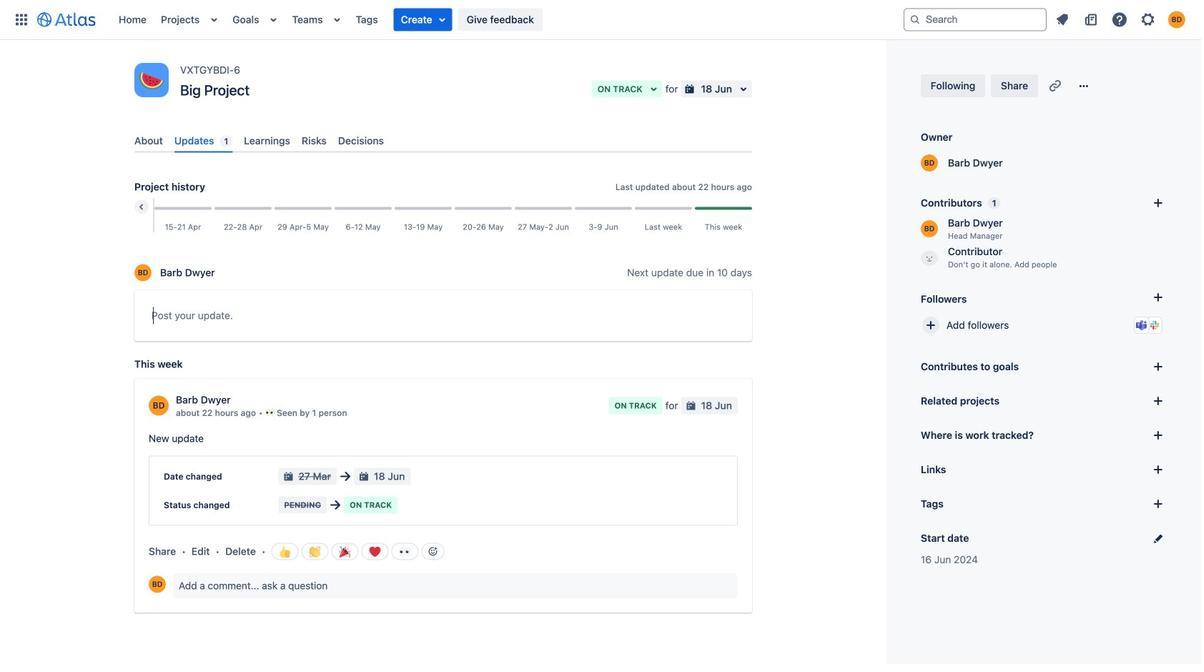Task type: locate. For each thing, give the bounding box(es) containing it.
scroll left image
[[133, 199, 150, 216]]

search image
[[910, 14, 921, 25]]

:clap: image
[[309, 546, 321, 558], [309, 546, 321, 558]]

list item inside "list"
[[394, 8, 453, 31]]

1 horizontal spatial list
[[1050, 8, 1193, 31]]

changed to image
[[337, 468, 354, 485]]

msteams logo showing  channels are connected to this project image
[[1137, 320, 1148, 331]]

:thumbsup: image
[[279, 546, 291, 558], [279, 546, 291, 558]]

:eyes: image
[[400, 546, 411, 558], [400, 546, 411, 558]]

changed to image
[[327, 497, 344, 514]]

list
[[112, 0, 904, 40], [1050, 8, 1193, 31]]

add a follower image
[[1150, 289, 1167, 306]]

:tada: image
[[339, 546, 351, 558]]

1 vertical spatial more information about this user image
[[149, 576, 166, 593]]

Main content area, start typing to enter text. text field
[[152, 307, 735, 330]]

0 vertical spatial more information about this user image
[[149, 396, 169, 416]]

more information about this user image
[[149, 396, 169, 416], [149, 576, 166, 593]]

banner
[[0, 0, 1202, 40]]

switch to... image
[[13, 11, 30, 28]]

add tag image
[[1150, 496, 1167, 513]]

:heart: image
[[370, 546, 381, 558], [370, 546, 381, 558]]

list item
[[394, 8, 453, 31]]

None search field
[[904, 8, 1047, 31]]

tab list
[[129, 129, 758, 153]]

2 more information about this user image from the top
[[149, 576, 166, 593]]



Task type: vqa. For each thing, say whether or not it's contained in the screenshot.
Add a follower image
yes



Task type: describe. For each thing, give the bounding box(es) containing it.
add link image
[[1150, 461, 1167, 479]]

:tada: image
[[339, 546, 351, 558]]

edit start date image
[[1150, 530, 1167, 547]]

top element
[[9, 0, 904, 40]]

Search field
[[904, 8, 1047, 31]]

add reaction image
[[427, 546, 439, 558]]

notifications image
[[1054, 11, 1072, 28]]

0 horizontal spatial list
[[112, 0, 904, 40]]

settings image
[[1140, 11, 1157, 28]]

account image
[[1169, 11, 1186, 28]]

add follower image
[[923, 317, 940, 334]]

1 more information about this user image from the top
[[149, 396, 169, 416]]

slack logo showing nan channels are connected to this project image
[[1150, 320, 1161, 331]]

add work tracking links image
[[1150, 427, 1167, 444]]

add related project image
[[1150, 393, 1167, 410]]

add goals image
[[1150, 358, 1167, 376]]

help image
[[1112, 11, 1129, 28]]

add team or contributors image
[[1150, 195, 1167, 212]]



